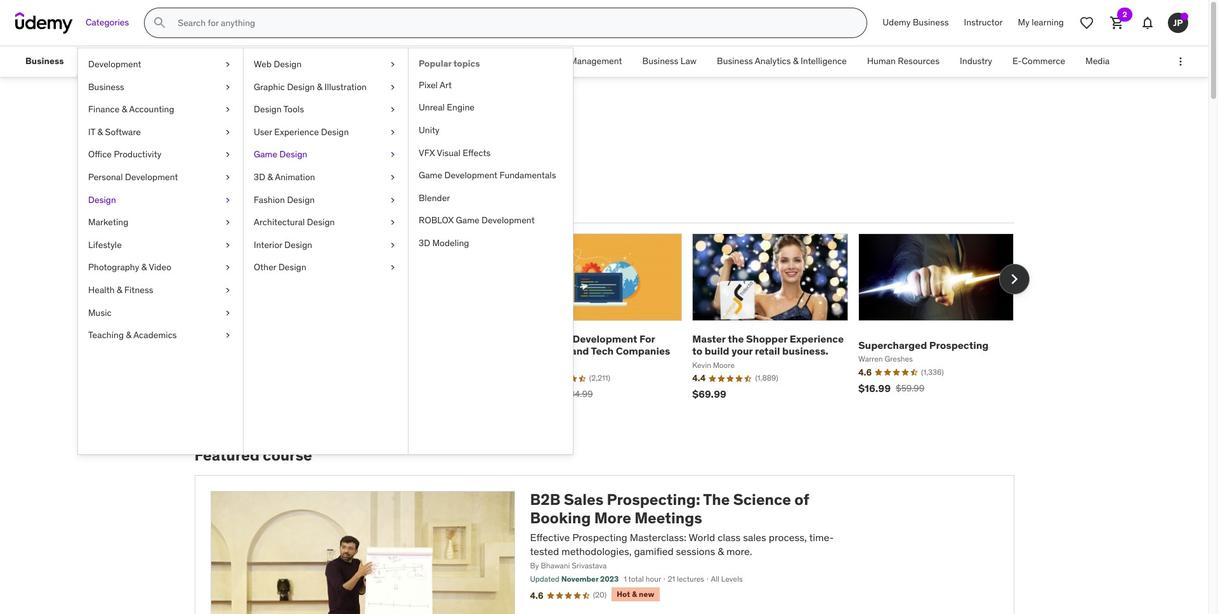 Task type: locate. For each thing, give the bounding box(es) containing it.
sales inside b2b sales prospecting: the science of booking more meetings effective prospecting masterclass: world class sales process, time- tested methodologies, gamified sessions & more. by bhawani srivastava
[[564, 490, 604, 510]]

design down graphic
[[254, 104, 282, 115]]

development for personal development
[[125, 171, 178, 183]]

design up courses to get you started
[[280, 149, 307, 160]]

2
[[1123, 10, 1128, 19]]

it
[[88, 126, 95, 138]]

to left build on the bottom right of the page
[[693, 345, 703, 358]]

retail
[[755, 345, 780, 358]]

fashion design link
[[244, 189, 408, 211]]

1 horizontal spatial experience
[[790, 333, 844, 345]]

game down "user" in the top of the page
[[254, 149, 277, 160]]

hour
[[646, 575, 661, 584]]

1 horizontal spatial game
[[419, 170, 443, 181]]

xsmall image for graphic design & illustration
[[388, 81, 398, 93]]

1 vertical spatial game
[[419, 170, 443, 181]]

prospecting inside b2b sales prospecting: the science of booking more meetings effective prospecting masterclass: world class sales process, time- tested methodologies, gamified sessions & more. by bhawani srivastava
[[573, 531, 628, 544]]

& for hot & new
[[632, 590, 637, 599]]

business up 'finance' at the top left of the page
[[88, 81, 124, 92]]

4.6
[[530, 590, 544, 602]]

& left video
[[141, 262, 147, 273]]

development
[[88, 58, 141, 70], [445, 170, 498, 181], [125, 171, 178, 183], [482, 215, 535, 226], [573, 333, 638, 345]]

experience
[[274, 126, 319, 138], [790, 333, 844, 345]]

game for game development fundamentals
[[419, 170, 443, 181]]

xsmall image for health & fitness
[[223, 284, 233, 297]]

xsmall image inside fashion design link
[[388, 194, 398, 206]]

design down interior design at the top left of page
[[279, 262, 306, 273]]

xsmall image for business
[[223, 81, 233, 93]]

experience down "tools"
[[274, 126, 319, 138]]

business link up accounting
[[78, 76, 243, 98]]

finance & accounting
[[88, 104, 174, 115]]

2 link
[[1102, 8, 1133, 38]]

3d inside game design element
[[419, 237, 430, 249]]

1 horizontal spatial 3d
[[419, 237, 430, 249]]

pixel art link
[[409, 74, 573, 97]]

design up "tools"
[[287, 81, 315, 92]]

2 horizontal spatial game
[[456, 215, 480, 226]]

0 vertical spatial sales
[[195, 107, 248, 133]]

to inside master the shopper experience to build your retail business.
[[693, 345, 703, 358]]

business law
[[643, 55, 697, 67]]

communication
[[185, 55, 248, 67]]

communication link
[[175, 46, 258, 77]]

1 management from the left
[[268, 55, 321, 67]]

xsmall image inside finance & accounting link
[[223, 104, 233, 116]]

& right hot
[[632, 590, 637, 599]]

you have alerts image
[[1181, 13, 1189, 20]]

vfx
[[419, 147, 435, 158]]

xsmall image
[[223, 81, 233, 93], [388, 81, 398, 93], [223, 104, 233, 116], [388, 104, 398, 116], [223, 126, 233, 139], [388, 149, 398, 161], [223, 194, 233, 206], [223, 217, 233, 229], [388, 217, 398, 229], [223, 239, 233, 252], [388, 239, 398, 252], [223, 262, 233, 274], [223, 284, 233, 297], [223, 307, 233, 319]]

management right the project
[[570, 55, 622, 67]]

xsmall image inside 3d & animation link
[[388, 171, 398, 184]]

1 vertical spatial to
[[693, 345, 703, 358]]

0 horizontal spatial management
[[268, 55, 321, 67]]

& down 'web design' link
[[317, 81, 323, 92]]

management up graphic design & illustration on the top
[[268, 55, 321, 67]]

0 horizontal spatial business link
[[15, 46, 74, 77]]

wishlist image
[[1080, 15, 1095, 30]]

development inside business development for startups and tech companies
[[573, 333, 638, 345]]

xsmall image inside architectural design link
[[388, 217, 398, 229]]

web
[[254, 58, 272, 70]]

Search for anything text field
[[175, 12, 852, 34]]

xsmall image inside user experience design link
[[388, 126, 398, 139]]

2 management from the left
[[570, 55, 622, 67]]

lifestyle link
[[78, 234, 243, 257]]

business analytics & intelligence
[[717, 55, 847, 67]]

0 horizontal spatial sales
[[195, 107, 248, 133]]

business left 'arrow pointing to subcategory menu links' icon on the top left of page
[[25, 55, 64, 67]]

business left popular
[[383, 55, 419, 67]]

roblox
[[419, 215, 454, 226]]

design for architectural
[[307, 217, 335, 228]]

0 vertical spatial game
[[254, 149, 277, 160]]

0 horizontal spatial experience
[[274, 126, 319, 138]]

sessions
[[676, 545, 716, 558]]

3d modeling link
[[409, 232, 573, 255]]

most
[[197, 200, 221, 213]]

xsmall image inside "design tools" link
[[388, 104, 398, 116]]

business strategy
[[383, 55, 455, 67]]

featured course
[[195, 446, 312, 465]]

game down vfx
[[419, 170, 443, 181]]

sales left "user" in the top of the page
[[195, 107, 248, 133]]

xsmall image inside personal development link
[[223, 171, 233, 184]]

0 vertical spatial prospecting
[[930, 339, 989, 351]]

2 vertical spatial game
[[456, 215, 480, 226]]

game for game design
[[254, 149, 277, 160]]

game inside roblox game development link
[[456, 215, 480, 226]]

design for fashion
[[287, 194, 315, 205]]

game up modeling
[[456, 215, 480, 226]]

prospecting inside carousel element
[[930, 339, 989, 351]]

3d & animation
[[254, 171, 315, 183]]

development link
[[78, 53, 243, 76]]

my learning link
[[1011, 8, 1072, 38]]

& for teaching & academics
[[126, 329, 131, 341]]

unreal engine
[[419, 102, 475, 113]]

udemy image
[[15, 12, 73, 34]]

design down animation
[[287, 194, 315, 205]]

health
[[88, 284, 115, 296]]

topics
[[454, 58, 480, 69]]

business left "analytics"
[[717, 55, 753, 67]]

design
[[274, 58, 302, 70], [287, 81, 315, 92], [254, 104, 282, 115], [321, 126, 349, 138], [280, 149, 307, 160], [88, 194, 116, 205], [287, 194, 315, 205], [307, 217, 335, 228], [285, 239, 312, 251], [279, 262, 306, 273]]

master the shopper experience to build your retail business.
[[693, 333, 844, 358]]

business left and
[[527, 333, 571, 345]]

game inside game design 'link'
[[254, 149, 277, 160]]

graphic
[[254, 81, 285, 92]]

& right 'finance' at the top left of the page
[[122, 104, 127, 115]]

xsmall image inside health & fitness link
[[223, 284, 233, 297]]

xsmall image inside 'web design' link
[[388, 58, 398, 71]]

0 vertical spatial 3d
[[254, 171, 265, 183]]

finance
[[88, 104, 120, 115]]

& inside "link"
[[317, 81, 323, 92]]

industry link
[[950, 46, 1003, 77]]

business analytics & intelligence link
[[707, 46, 857, 77]]

design down fashion design link
[[307, 217, 335, 228]]

accounting
[[129, 104, 174, 115]]

experience right shopper
[[790, 333, 844, 345]]

project
[[539, 55, 568, 67]]

xsmall image inside development link
[[223, 58, 233, 71]]

visual
[[437, 147, 461, 158]]

interior design
[[254, 239, 312, 251]]

user experience design link
[[244, 121, 408, 144]]

game design element
[[408, 48, 573, 454]]

0 horizontal spatial game
[[254, 149, 277, 160]]

xsmall image for development
[[223, 58, 233, 71]]

carousel element
[[195, 233, 1030, 417]]

roblox game development
[[419, 215, 535, 226]]

1 horizontal spatial sales
[[564, 490, 604, 510]]

xsmall image inside other design 'link'
[[388, 262, 398, 274]]

xsmall image inside music link
[[223, 307, 233, 319]]

1 horizontal spatial business link
[[78, 76, 243, 98]]

3d down 'roblox'
[[419, 237, 430, 249]]

operations
[[475, 55, 519, 67]]

and
[[571, 345, 589, 358]]

to left get
[[257, 162, 272, 182]]

music link
[[78, 302, 243, 324]]

design down personal
[[88, 194, 116, 205]]

business left law
[[643, 55, 679, 67]]

1 vertical spatial experience
[[790, 333, 844, 345]]

unreal
[[419, 102, 445, 113]]

trending button
[[274, 192, 322, 222]]

hot
[[617, 590, 630, 599]]

business link down udemy image
[[15, 46, 74, 77]]

b2b sales prospecting: the science of booking more meetings effective prospecting masterclass: world class sales process, time- tested methodologies, gamified sessions & more. by bhawani srivastava
[[530, 490, 834, 571]]

1 horizontal spatial management
[[570, 55, 622, 67]]

& right health
[[117, 284, 122, 296]]

unity
[[419, 124, 440, 136]]

xsmall image inside interior design link
[[388, 239, 398, 252]]

xsmall image inside it & software link
[[223, 126, 233, 139]]

courses
[[252, 107, 335, 133], [195, 162, 254, 182]]

design for other
[[279, 262, 306, 273]]

architectural design
[[254, 217, 335, 228]]

popular
[[224, 200, 261, 213]]

xsmall image inside teaching & academics link
[[223, 329, 233, 342]]

xsmall image for game design
[[388, 149, 398, 161]]

business strategy link
[[373, 46, 465, 77]]

& for it & software
[[97, 126, 103, 138]]

photography & video
[[88, 262, 171, 273]]

& right "analytics"
[[793, 55, 799, 67]]

& right it on the top of the page
[[97, 126, 103, 138]]

& right 'teaching'
[[126, 329, 131, 341]]

jp
[[1174, 17, 1184, 28]]

web design
[[254, 58, 302, 70]]

xsmall image for photography & video
[[223, 262, 233, 274]]

1 vertical spatial prospecting
[[573, 531, 628, 544]]

xsmall image inside graphic design & illustration "link"
[[388, 81, 398, 93]]

xsmall image inside photography & video link
[[223, 262, 233, 274]]

1 vertical spatial sales
[[564, 490, 604, 510]]

xsmall image inside lifestyle link
[[223, 239, 233, 252]]

&
[[793, 55, 799, 67], [317, 81, 323, 92], [122, 104, 127, 115], [97, 126, 103, 138], [268, 171, 273, 183], [141, 262, 147, 273], [117, 284, 122, 296], [126, 329, 131, 341], [718, 545, 724, 558], [632, 590, 637, 599]]

xsmall image inside design "link"
[[223, 194, 233, 206]]

interior
[[254, 239, 282, 251]]

business
[[913, 17, 949, 28], [25, 55, 64, 67], [383, 55, 419, 67], [643, 55, 679, 67], [717, 55, 753, 67], [88, 81, 124, 92], [527, 333, 571, 345]]

xsmall image inside game design 'link'
[[388, 149, 398, 161]]

xsmall image inside the marketing link
[[223, 217, 233, 229]]

methodologies,
[[562, 545, 632, 558]]

supercharged
[[859, 339, 927, 351]]

design right web
[[274, 58, 302, 70]]

& for health & fitness
[[117, 284, 122, 296]]

e-
[[1013, 55, 1022, 67]]

illustration
[[325, 81, 367, 92]]

xsmall image inside office productivity link
[[223, 149, 233, 161]]

development for game development fundamentals
[[445, 170, 498, 181]]

business right udemy
[[913, 17, 949, 28]]

game inside game development fundamentals link
[[419, 170, 443, 181]]

sales
[[195, 107, 248, 133], [564, 490, 604, 510]]

0 vertical spatial to
[[257, 162, 272, 182]]

& down class
[[718, 545, 724, 558]]

pixel art
[[419, 79, 452, 91]]

21 lectures
[[668, 575, 705, 584]]

xsmall image for architectural design
[[388, 217, 398, 229]]

design down architectural design
[[285, 239, 312, 251]]

experience inside master the shopper experience to build your retail business.
[[790, 333, 844, 345]]

xsmall image for design
[[223, 194, 233, 206]]

0 horizontal spatial 3d
[[254, 171, 265, 183]]

sales right the b2b
[[564, 490, 604, 510]]

xsmall image inside business link
[[223, 81, 233, 93]]

started
[[333, 162, 386, 182]]

xsmall image
[[223, 58, 233, 71], [388, 58, 398, 71], [388, 126, 398, 139], [223, 149, 233, 161], [223, 171, 233, 184], [388, 171, 398, 184], [388, 194, 398, 206], [388, 262, 398, 274], [223, 329, 233, 342]]

human resources
[[867, 55, 940, 67]]

1 horizontal spatial prospecting
[[930, 339, 989, 351]]

xsmall image for lifestyle
[[223, 239, 233, 252]]

more.
[[727, 545, 752, 558]]

0 horizontal spatial prospecting
[[573, 531, 628, 544]]

3d up "fashion"
[[254, 171, 265, 183]]

xsmall image for it & software
[[223, 126, 233, 139]]

udemy business
[[883, 17, 949, 28]]

& left get
[[268, 171, 273, 183]]

next image
[[1004, 269, 1025, 289]]

1 horizontal spatial to
[[693, 345, 703, 358]]

architectural
[[254, 217, 305, 228]]

design tools link
[[244, 98, 408, 121]]

1 vertical spatial 3d
[[419, 237, 430, 249]]

design for interior
[[285, 239, 312, 251]]



Task type: describe. For each thing, give the bounding box(es) containing it.
personal
[[88, 171, 123, 183]]

xsmall image for other design
[[388, 262, 398, 274]]

most popular button
[[195, 192, 264, 222]]

intelligence
[[801, 55, 847, 67]]

prospecting:
[[607, 490, 700, 510]]

office productivity link
[[78, 144, 243, 166]]

human
[[867, 55, 896, 67]]

engine
[[447, 102, 475, 113]]

udemy
[[883, 17, 911, 28]]

booking
[[530, 508, 591, 528]]

xsmall image for web design
[[388, 58, 398, 71]]

more subcategory menu links image
[[1175, 55, 1187, 68]]

xsmall image for finance & accounting
[[223, 104, 233, 116]]

1
[[624, 575, 627, 584]]

web design link
[[244, 53, 408, 76]]

meetings
[[635, 508, 703, 528]]

xsmall image for design tools
[[388, 104, 398, 116]]

marketing
[[88, 217, 128, 228]]

updated
[[530, 575, 560, 584]]

instructor
[[964, 17, 1003, 28]]

pixel
[[419, 79, 438, 91]]

tested
[[530, 545, 559, 558]]

your
[[732, 345, 753, 358]]

courses to get you started
[[195, 162, 386, 182]]

& for photography & video
[[141, 262, 147, 273]]

health & fitness
[[88, 284, 153, 296]]

animation
[[275, 171, 315, 183]]

blender
[[419, 192, 450, 204]]

development for business development for startups and tech companies
[[573, 333, 638, 345]]

levels
[[722, 575, 743, 584]]

unity link
[[409, 119, 573, 142]]

& inside b2b sales prospecting: the science of booking more meetings effective prospecting masterclass: world class sales process, time- tested methodologies, gamified sessions & more. by bhawani srivastava
[[718, 545, 724, 558]]

popular topics
[[419, 58, 480, 69]]

personal development
[[88, 171, 178, 183]]

productivity
[[114, 149, 161, 160]]

time-
[[809, 531, 834, 544]]

modeling
[[433, 237, 469, 249]]

my learning
[[1018, 17, 1064, 28]]

popular
[[419, 58, 452, 69]]

& for finance & accounting
[[122, 104, 127, 115]]

video
[[149, 262, 171, 273]]

by
[[530, 561, 539, 571]]

0 vertical spatial courses
[[252, 107, 335, 133]]

design for graphic
[[287, 81, 315, 92]]

other
[[254, 262, 276, 273]]

categories
[[86, 17, 129, 28]]

process,
[[769, 531, 807, 544]]

xsmall image for user experience design
[[388, 126, 398, 139]]

other design link
[[244, 257, 408, 279]]

fashion
[[254, 194, 285, 205]]

xsmall image for marketing
[[223, 217, 233, 229]]

3d for 3d modeling
[[419, 237, 430, 249]]

fitness
[[124, 284, 153, 296]]

finance & accounting link
[[78, 98, 243, 121]]

sales courses
[[195, 107, 335, 133]]

business development for startups and tech companies
[[527, 333, 671, 358]]

updated november 2023
[[530, 575, 619, 584]]

0 horizontal spatial to
[[257, 162, 272, 182]]

all
[[711, 575, 720, 584]]

submit search image
[[153, 15, 168, 30]]

business inside business development for startups and tech companies
[[527, 333, 571, 345]]

xsmall image for 3d & animation
[[388, 171, 398, 184]]

media link
[[1076, 46, 1120, 77]]

supercharged prospecting
[[859, 339, 989, 351]]

design for web
[[274, 58, 302, 70]]

all levels
[[711, 575, 743, 584]]

tech
[[591, 345, 614, 358]]

resources
[[898, 55, 940, 67]]

categories button
[[78, 8, 137, 38]]

operations link
[[465, 46, 529, 77]]

notifications image
[[1141, 15, 1156, 30]]

of
[[795, 490, 809, 510]]

software
[[105, 126, 141, 138]]

2023
[[600, 575, 619, 584]]

business law link
[[633, 46, 707, 77]]

build
[[705, 345, 730, 358]]

xsmall image for personal development
[[223, 171, 233, 184]]

xsmall image for interior design
[[388, 239, 398, 252]]

21
[[668, 575, 675, 584]]

industry
[[960, 55, 993, 67]]

design for game
[[280, 149, 307, 160]]

world
[[689, 531, 716, 544]]

graphic design & illustration
[[254, 81, 367, 92]]

music
[[88, 307, 112, 318]]

academics
[[133, 329, 177, 341]]

shopping cart with 2 items image
[[1110, 15, 1125, 30]]

the
[[703, 490, 730, 510]]

1 vertical spatial courses
[[195, 162, 254, 182]]

shopper
[[746, 333, 788, 345]]

media
[[1086, 55, 1110, 67]]

marketing link
[[78, 211, 243, 234]]

class
[[718, 531, 741, 544]]

instructor link
[[957, 8, 1011, 38]]

science
[[734, 490, 791, 510]]

business.
[[783, 345, 829, 358]]

xsmall image for office productivity
[[223, 149, 233, 161]]

xsmall image for teaching & academics
[[223, 329, 233, 342]]

new
[[639, 590, 655, 599]]

arrow pointing to subcategory menu links image
[[74, 46, 85, 77]]

design down "design tools" link
[[321, 126, 349, 138]]

for
[[640, 333, 655, 345]]

& for 3d & animation
[[268, 171, 273, 183]]

companies
[[616, 345, 671, 358]]

xsmall image for fashion design
[[388, 194, 398, 206]]

0 vertical spatial experience
[[274, 126, 319, 138]]

office
[[88, 149, 112, 160]]

xsmall image for music
[[223, 307, 233, 319]]

november
[[561, 575, 599, 584]]

photography
[[88, 262, 139, 273]]

my
[[1018, 17, 1030, 28]]

hot & new
[[617, 590, 655, 599]]

3d for 3d & animation
[[254, 171, 265, 183]]

commerce
[[1022, 55, 1066, 67]]

effects
[[463, 147, 491, 158]]

e-commerce link
[[1003, 46, 1076, 77]]

teaching
[[88, 329, 124, 341]]

featured
[[195, 446, 260, 465]]



Task type: vqa. For each thing, say whether or not it's contained in the screenshot.
for's RATINGS)
no



